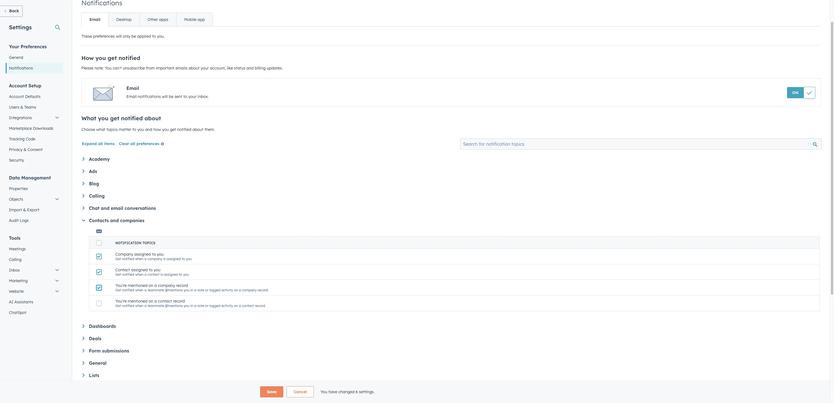 Task type: describe. For each thing, give the bounding box(es) containing it.
mentioned for contact
[[128, 299, 148, 304]]

caret image for deals
[[83, 337, 84, 341]]

changed
[[339, 390, 355, 395]]

data management element
[[6, 175, 63, 226]]

you have changed 6 settings.
[[321, 390, 375, 395]]

caret image for dashboards
[[83, 325, 84, 329]]

company inside company assigned to you get notified when a company is assigned to you
[[147, 257, 162, 262]]

your preferences element
[[6, 44, 63, 74]]

caret image for ads
[[83, 170, 84, 173]]

what
[[81, 115, 96, 122]]

desktop
[[116, 17, 132, 22]]

deals
[[89, 337, 101, 342]]

integrations button
[[6, 113, 63, 123]]

will for only
[[116, 34, 122, 39]]

caret image for calling
[[83, 194, 84, 198]]

contact assigned to you get notified when a contact is assigned to you
[[115, 268, 189, 277]]

chatspot link
[[6, 308, 63, 319]]

calling link
[[6, 255, 63, 265]]

@mentions for company
[[165, 289, 183, 293]]

1 horizontal spatial topics
[[143, 241, 155, 246]]

account defaults
[[9, 94, 41, 99]]

notifications
[[138, 94, 161, 99]]

ai
[[9, 300, 13, 305]]

code
[[26, 137, 35, 142]]

and down the email
[[110, 218, 119, 224]]

properties
[[9, 187, 28, 192]]

security link
[[6, 155, 63, 166]]

tracking code link
[[6, 134, 63, 145]]

chat and email conversations
[[89, 206, 156, 211]]

sent
[[175, 94, 182, 99]]

account setup element
[[6, 83, 63, 166]]

desktop button
[[108, 13, 139, 26]]

and left billing
[[247, 66, 254, 71]]

account defaults link
[[6, 91, 63, 102]]

your
[[9, 44, 19, 50]]

contact inside the contact assigned to you get notified when a contact is assigned to you
[[147, 273, 160, 277]]

status
[[234, 66, 245, 71]]

expand all items
[[82, 142, 115, 147]]

unsubscribe
[[123, 66, 145, 71]]

privacy
[[9, 147, 22, 152]]

0 vertical spatial you
[[105, 66, 112, 71]]

or for you're mentioned on a contact record
[[205, 304, 209, 309]]

please note: you can't unsubscribe from important emails about your account, like status and billing updates.
[[81, 66, 283, 71]]

notified inside 'you're mentioned on a company record get notified when a teammate @mentions you in a note or logged activity on a company record.'
[[122, 289, 134, 293]]

2 vertical spatial about
[[192, 127, 203, 132]]

all for expand
[[98, 142, 103, 147]]

what you get notified about
[[81, 115, 161, 122]]

chat and email conversations button
[[83, 206, 820, 211]]

tracking
[[9, 137, 25, 142]]

inbox.
[[198, 94, 209, 99]]

0 vertical spatial about
[[189, 66, 200, 71]]

data
[[9, 175, 20, 181]]

assigned up 'you're mentioned on a company record get notified when a teammate @mentions you in a note or logged activity on a company record.'
[[164, 273, 178, 277]]

caret image for chat and email conversations
[[83, 207, 84, 210]]

other apps
[[148, 17, 168, 22]]

tools
[[9, 236, 20, 241]]

note for you're mentioned on a company record
[[197, 289, 204, 293]]

chat
[[89, 206, 100, 211]]

1 vertical spatial be
[[169, 94, 173, 99]]

ads button
[[83, 169, 820, 175]]

when inside company assigned to you get notified when a company is assigned to you
[[135, 257, 144, 262]]

you're mentioned on a contact record get notified when a teammate @mentions you in a note or logged activity on a contact record.
[[115, 299, 266, 309]]

them.
[[205, 127, 215, 132]]

and left how at top left
[[145, 127, 152, 132]]

back link
[[0, 6, 23, 17]]

0 horizontal spatial be
[[131, 34, 136, 39]]

assistants
[[14, 300, 33, 305]]

apps
[[159, 17, 168, 22]]

properties link
[[6, 184, 63, 194]]

settings.
[[359, 390, 375, 395]]

how you get notified
[[81, 55, 140, 62]]

email button
[[82, 13, 108, 26]]

is for contact assigned to you
[[160, 273, 163, 277]]

app
[[198, 17, 205, 22]]

preferences
[[21, 44, 47, 50]]

1 vertical spatial about
[[145, 115, 161, 122]]

marketplace
[[9, 126, 32, 131]]

calling button
[[83, 194, 820, 199]]

teammate for company
[[147, 289, 164, 293]]

expand
[[82, 142, 97, 147]]

activity for you're mentioned on a contact record
[[221, 304, 233, 309]]

general inside general link
[[9, 55, 23, 60]]

notification
[[115, 241, 142, 246]]

preferences inside button
[[136, 142, 159, 147]]

dashboards
[[89, 324, 116, 330]]

mentioned for company
[[128, 284, 148, 289]]

is for company assigned to you
[[163, 257, 166, 262]]

calling inside tools element
[[9, 258, 22, 263]]

2 vertical spatial get
[[170, 127, 176, 132]]

1 vertical spatial you
[[321, 390, 327, 395]]

deals button
[[83, 337, 820, 342]]

1 horizontal spatial general
[[89, 361, 107, 367]]

you're for you're mentioned on a contact record
[[115, 299, 127, 304]]

record for you're mentioned on a contact record
[[173, 299, 185, 304]]

management
[[21, 175, 51, 181]]

import & export
[[9, 208, 39, 213]]

& for consent
[[24, 147, 26, 152]]

caret image for form submissions
[[83, 350, 84, 353]]

in for you're mentioned on a company record
[[190, 289, 193, 293]]

contacts
[[89, 218, 109, 224]]

dashboards button
[[83, 324, 820, 330]]

academy button
[[83, 157, 820, 162]]

only
[[123, 34, 130, 39]]

teammate for contact
[[147, 304, 164, 309]]

objects button
[[6, 194, 63, 205]]

assigned down notification topics
[[134, 252, 151, 257]]

academy
[[89, 157, 110, 162]]

emails
[[176, 66, 188, 71]]

teams
[[24, 105, 36, 110]]

settings
[[9, 24, 32, 31]]

marketplace downloads link
[[6, 123, 63, 134]]

audit
[[9, 218, 19, 224]]

account setup
[[9, 83, 41, 89]]

form submissions
[[89, 349, 129, 354]]

setup
[[28, 83, 41, 89]]

data management
[[9, 175, 51, 181]]

get inside 'you're mentioned on a company record get notified when a teammate @mentions you in a note or logged activity on a company record.'
[[115, 289, 121, 293]]

mobile
[[184, 17, 196, 22]]

activity for you're mentioned on a company record
[[221, 289, 233, 293]]

other
[[148, 17, 158, 22]]

conversations
[[125, 206, 156, 211]]

marketing
[[9, 279, 28, 284]]

you inside you're mentioned on a contact record get notified when a teammate @mentions you in a note or logged activity on a contact record.
[[184, 304, 190, 309]]

mobile app
[[184, 17, 205, 22]]

your preferences
[[9, 44, 47, 50]]

import
[[9, 208, 22, 213]]

a inside company assigned to you get notified when a company is assigned to you
[[144, 257, 147, 262]]

Search for notification topics search field
[[460, 139, 822, 150]]

assigned right contact
[[131, 268, 148, 273]]

when inside 'you're mentioned on a company record get notified when a teammate @mentions you in a note or logged activity on a company record.'
[[135, 289, 144, 293]]

marketplace downloads
[[9, 126, 53, 131]]



Task type: vqa. For each thing, say whether or not it's contained in the screenshot.
caret icon
yes



Task type: locate. For each thing, give the bounding box(es) containing it.
users & teams
[[9, 105, 36, 110]]

you
[[95, 55, 106, 62], [98, 115, 108, 122], [137, 127, 144, 132], [162, 127, 169, 132], [157, 252, 164, 257], [186, 257, 192, 262], [154, 268, 160, 273], [183, 273, 189, 277], [184, 289, 190, 293], [184, 304, 190, 309]]

1 vertical spatial logged
[[209, 304, 220, 309]]

& inside data management element
[[23, 208, 26, 213]]

blog button
[[83, 181, 820, 187]]

caret image
[[83, 158, 84, 161], [83, 170, 84, 173], [83, 207, 84, 210], [83, 325, 84, 329], [83, 350, 84, 353]]

please
[[81, 66, 93, 71]]

1 you're from the top
[[115, 284, 127, 289]]

2 mentioned from the top
[[128, 299, 148, 304]]

caret image inside the contacts and companies dropdown button
[[82, 220, 85, 222]]

website button
[[6, 287, 63, 297]]

calling up chat
[[89, 194, 105, 199]]

activity inside 'you're mentioned on a company record get notified when a teammate @mentions you in a note or logged activity on a company record.'
[[221, 289, 233, 293]]

2 you're from the top
[[115, 299, 127, 304]]

caret image inside lists dropdown button
[[83, 374, 84, 378]]

teammate inside 'you're mentioned on a company record get notified when a teammate @mentions you in a note or logged activity on a company record.'
[[147, 289, 164, 293]]

you left can't at the top of the page
[[105, 66, 112, 71]]

4 get from the top
[[115, 304, 121, 309]]

3 get from the top
[[115, 289, 121, 293]]

1 horizontal spatial your
[[201, 66, 209, 71]]

all for clear
[[130, 142, 135, 147]]

or for you're mentioned on a company record
[[205, 289, 209, 293]]

1 activity from the top
[[221, 289, 233, 293]]

you inside 'you're mentioned on a company record get notified when a teammate @mentions you in a note or logged activity on a company record.'
[[184, 289, 190, 293]]

caret image inside general dropdown button
[[83, 362, 84, 366]]

when inside you're mentioned on a contact record get notified when a teammate @mentions you in a note or logged activity on a contact record.
[[135, 304, 144, 309]]

0 vertical spatial topics
[[106, 127, 118, 132]]

logged inside you're mentioned on a contact record get notified when a teammate @mentions you in a note or logged activity on a contact record.
[[209, 304, 220, 309]]

topics up company assigned to you get notified when a company is assigned to you
[[143, 241, 155, 246]]

0 horizontal spatial you
[[105, 66, 112, 71]]

0 vertical spatial teammate
[[147, 289, 164, 293]]

note for you're mentioned on a contact record
[[197, 304, 204, 309]]

1 vertical spatial record.
[[255, 304, 266, 309]]

notified inside the contact assigned to you get notified when a contact is assigned to you
[[122, 273, 134, 277]]

2 vertical spatial email
[[126, 94, 137, 99]]

is up the contact assigned to you get notified when a contact is assigned to you
[[163, 257, 166, 262]]

caret image inside "blog" dropdown button
[[83, 182, 84, 186]]

email
[[111, 206, 123, 211]]

record up you're mentioned on a contact record get notified when a teammate @mentions you in a note or logged activity on a contact record.
[[176, 284, 188, 289]]

0 vertical spatial will
[[116, 34, 122, 39]]

or inside you're mentioned on a contact record get notified when a teammate @mentions you in a note or logged activity on a contact record.
[[205, 304, 209, 309]]

you're for you're mentioned on a company record
[[115, 284, 127, 289]]

be
[[131, 34, 136, 39], [169, 94, 173, 99]]

get inside you're mentioned on a contact record get notified when a teammate @mentions you in a note or logged activity on a contact record.
[[115, 304, 121, 309]]

contact
[[147, 273, 160, 277], [158, 299, 172, 304], [242, 304, 254, 309]]

notified inside you're mentioned on a contact record get notified when a teammate @mentions you in a note or logged activity on a contact record.
[[122, 304, 134, 309]]

email notifications will be sent to your inbox.
[[126, 94, 209, 99]]

get down company at left
[[115, 273, 121, 277]]

& right privacy
[[24, 147, 26, 152]]

logged for you're mentioned on a contact record
[[209, 304, 220, 309]]

get for what
[[110, 115, 119, 122]]

1 horizontal spatial is
[[163, 257, 166, 262]]

topics right what
[[106, 127, 118, 132]]

1 vertical spatial get
[[110, 115, 119, 122]]

all left items
[[98, 142, 103, 147]]

record. inside 'you're mentioned on a company record get notified when a teammate @mentions you in a note or logged activity on a company record.'
[[258, 289, 269, 293]]

1 vertical spatial record
[[173, 299, 185, 304]]

tools element
[[6, 236, 63, 319]]

1 vertical spatial preferences
[[136, 142, 159, 147]]

choose
[[81, 127, 95, 132]]

other apps button
[[139, 13, 176, 26]]

notified inside company assigned to you get notified when a company is assigned to you
[[122, 257, 134, 262]]

website
[[9, 290, 24, 295]]

record inside 'you're mentioned on a company record get notified when a teammate @mentions you in a note or logged activity on a company record.'
[[176, 284, 188, 289]]

get up can't at the top of the page
[[108, 55, 117, 62]]

all right "clear"
[[130, 142, 135, 147]]

ads
[[89, 169, 97, 175]]

caret image inside ads dropdown button
[[83, 170, 84, 173]]

clear
[[119, 142, 129, 147]]

@mentions for contact
[[165, 304, 183, 309]]

0 horizontal spatial calling
[[9, 258, 22, 263]]

0 vertical spatial &
[[20, 105, 23, 110]]

1 horizontal spatial will
[[162, 94, 168, 99]]

1 vertical spatial or
[[205, 304, 209, 309]]

get right how at top left
[[170, 127, 176, 132]]

1 vertical spatial teammate
[[147, 304, 164, 309]]

caret image for lists
[[83, 374, 84, 378]]

about
[[189, 66, 200, 71], [145, 115, 161, 122], [192, 127, 203, 132]]

or down 'you're mentioned on a company record get notified when a teammate @mentions you in a note or logged activity on a company record.'
[[205, 304, 209, 309]]

0 horizontal spatial is
[[160, 273, 163, 277]]

1 vertical spatial your
[[188, 94, 197, 99]]

3 when from the top
[[135, 289, 144, 293]]

back
[[9, 8, 19, 13]]

@mentions inside you're mentioned on a contact record get notified when a teammate @mentions you in a note or logged activity on a contact record.
[[165, 304, 183, 309]]

a inside the contact assigned to you get notified when a contact is assigned to you
[[144, 273, 147, 277]]

will left only
[[116, 34, 122, 39]]

all inside button
[[130, 142, 135, 147]]

1 vertical spatial mentioned
[[128, 299, 148, 304]]

email up notifications
[[126, 86, 139, 91]]

caret image for academy
[[83, 158, 84, 161]]

to
[[152, 34, 156, 39], [183, 94, 187, 99], [132, 127, 136, 132], [152, 252, 156, 257], [182, 257, 185, 262], [149, 268, 153, 273], [179, 273, 182, 277]]

0 vertical spatial email
[[90, 17, 100, 22]]

contact
[[115, 268, 130, 273]]

1 when from the top
[[135, 257, 144, 262]]

caret image inside chat and email conversations dropdown button
[[83, 207, 84, 210]]

preferences down choose what topics matter to you and how you get notified about them.
[[136, 142, 159, 147]]

when inside the contact assigned to you get notified when a contact is assigned to you
[[135, 273, 144, 277]]

& left "export"
[[23, 208, 26, 213]]

integrations
[[9, 116, 32, 121]]

note down 'you're mentioned on a company record get notified when a teammate @mentions you in a note or logged activity on a company record.'
[[197, 304, 204, 309]]

on
[[792, 90, 799, 95]]

import & export link
[[6, 205, 63, 216]]

note up you're mentioned on a contact record get notified when a teammate @mentions you in a note or logged activity on a contact record.
[[197, 289, 204, 293]]

navigation containing email
[[81, 13, 213, 27]]

when
[[135, 257, 144, 262], [135, 273, 144, 277], [135, 289, 144, 293], [135, 304, 144, 309]]

in inside 'you're mentioned on a company record get notified when a teammate @mentions you in a note or logged activity on a company record.'
[[190, 289, 193, 293]]

objects
[[9, 197, 23, 202]]

2 teammate from the top
[[147, 304, 164, 309]]

caret image left form
[[83, 350, 84, 353]]

1 vertical spatial calling
[[9, 258, 22, 263]]

in for you're mentioned on a contact record
[[190, 304, 193, 309]]

record down 'you're mentioned on a company record get notified when a teammate @mentions you in a note or logged activity on a company record.'
[[173, 299, 185, 304]]

can't
[[113, 66, 122, 71]]

1 vertical spatial in
[[190, 304, 193, 309]]

will for be
[[162, 94, 168, 99]]

caret image inside form submissions dropdown button
[[83, 350, 84, 353]]

companies
[[120, 218, 144, 224]]

in
[[190, 289, 193, 293], [190, 304, 193, 309]]

from
[[146, 66, 155, 71]]

0 vertical spatial record
[[176, 284, 188, 289]]

company assigned to you get notified when a company is assigned to you
[[115, 252, 192, 262]]

company
[[115, 252, 133, 257]]

general down your
[[9, 55, 23, 60]]

1 vertical spatial will
[[162, 94, 168, 99]]

email
[[90, 17, 100, 22], [126, 86, 139, 91], [126, 94, 137, 99]]

mentioned inside 'you're mentioned on a company record get notified when a teammate @mentions you in a note or logged activity on a company record.'
[[128, 284, 148, 289]]

1 vertical spatial email
[[126, 86, 139, 91]]

@mentions
[[165, 289, 183, 293], [165, 304, 183, 309]]

like
[[227, 66, 233, 71]]

0 vertical spatial be
[[131, 34, 136, 39]]

mentioned inside you're mentioned on a contact record get notified when a teammate @mentions you in a note or logged activity on a contact record.
[[128, 299, 148, 304]]

preferences right these
[[93, 34, 115, 39]]

caret image inside "dashboards" dropdown button
[[83, 325, 84, 329]]

1 all from the left
[[98, 142, 103, 147]]

account for account defaults
[[9, 94, 24, 99]]

you.
[[157, 34, 165, 39]]

in inside you're mentioned on a contact record get notified when a teammate @mentions you in a note or logged activity on a contact record.
[[190, 304, 193, 309]]

and right chat
[[101, 206, 109, 211]]

you're
[[115, 284, 127, 289], [115, 299, 127, 304]]

1 teammate from the top
[[147, 289, 164, 293]]

email left notifications
[[126, 94, 137, 99]]

0 vertical spatial is
[[163, 257, 166, 262]]

0 vertical spatial in
[[190, 289, 193, 293]]

is inside the contact assigned to you get notified when a contact is assigned to you
[[160, 273, 163, 277]]

1 @mentions from the top
[[165, 289, 183, 293]]

record. for you're mentioned on a contact record
[[255, 304, 266, 309]]

0 vertical spatial account
[[9, 83, 27, 89]]

@mentions down 'you're mentioned on a company record get notified when a teammate @mentions you in a note or logged activity on a company record.'
[[165, 304, 183, 309]]

inbox button
[[6, 265, 63, 276]]

or inside 'you're mentioned on a company record get notified when a teammate @mentions you in a note or logged activity on a company record.'
[[205, 289, 209, 293]]

you're inside you're mentioned on a contact record get notified when a teammate @mentions you in a note or logged activity on a contact record.
[[115, 299, 127, 304]]

your left inbox.
[[188, 94, 197, 99]]

1 vertical spatial activity
[[221, 304, 233, 309]]

form
[[89, 349, 101, 354]]

1 horizontal spatial all
[[130, 142, 135, 147]]

0 horizontal spatial topics
[[106, 127, 118, 132]]

caret image for blog
[[83, 182, 84, 186]]

marketing button
[[6, 276, 63, 287]]

lists button
[[83, 373, 820, 379]]

1 vertical spatial is
[[160, 273, 163, 277]]

note inside 'you're mentioned on a company record get notified when a teammate @mentions you in a note or logged activity on a company record.'
[[197, 289, 204, 293]]

caret image
[[83, 182, 84, 186], [83, 194, 84, 198], [82, 220, 85, 222], [83, 337, 84, 341], [83, 362, 84, 366], [83, 374, 84, 378]]

chatspot
[[9, 311, 26, 316]]

1 vertical spatial &
[[24, 147, 26, 152]]

&
[[20, 105, 23, 110], [24, 147, 26, 152], [23, 208, 26, 213]]

will left sent
[[162, 94, 168, 99]]

about up how at top left
[[145, 115, 161, 122]]

0 horizontal spatial preferences
[[93, 34, 115, 39]]

account up account defaults at the top left of page
[[9, 83, 27, 89]]

& right users
[[20, 105, 23, 110]]

logged for you're mentioned on a company record
[[209, 289, 220, 293]]

1 caret image from the top
[[83, 158, 84, 161]]

1 horizontal spatial calling
[[89, 194, 105, 199]]

1 horizontal spatial you
[[321, 390, 327, 395]]

1 account from the top
[[9, 83, 27, 89]]

caret image left 'dashboards'
[[83, 325, 84, 329]]

billing
[[255, 66, 266, 71]]

record inside you're mentioned on a contact record get notified when a teammate @mentions you in a note or logged activity on a contact record.
[[173, 299, 185, 304]]

0 vertical spatial preferences
[[93, 34, 115, 39]]

all
[[98, 142, 103, 147], [130, 142, 135, 147]]

3 caret image from the top
[[83, 207, 84, 210]]

0 horizontal spatial will
[[116, 34, 122, 39]]

2 when from the top
[[135, 273, 144, 277]]

save button
[[260, 387, 283, 398]]

caret image for general
[[83, 362, 84, 366]]

your left "account,"
[[201, 66, 209, 71]]

1 logged from the top
[[209, 289, 220, 293]]

caret image left chat
[[83, 207, 84, 210]]

caret image inside academy dropdown button
[[83, 158, 84, 161]]

you're mentioned on a company record get notified when a teammate @mentions you in a note or logged activity on a company record.
[[115, 284, 269, 293]]

caret image left ads
[[83, 170, 84, 173]]

you left have
[[321, 390, 327, 395]]

updates.
[[267, 66, 283, 71]]

1 vertical spatial account
[[9, 94, 24, 99]]

in down 'you're mentioned on a company record get notified when a teammate @mentions you in a note or logged activity on a company record.'
[[190, 304, 193, 309]]

2 vertical spatial &
[[23, 208, 26, 213]]

be right only
[[131, 34, 136, 39]]

record. for you're mentioned on a company record
[[258, 289, 269, 293]]

0 horizontal spatial all
[[98, 142, 103, 147]]

1 get from the top
[[115, 257, 121, 262]]

email up these
[[90, 17, 100, 22]]

caret image left the academy
[[83, 158, 84, 161]]

about right emails
[[189, 66, 200, 71]]

0 horizontal spatial your
[[188, 94, 197, 99]]

2 account from the top
[[9, 94, 24, 99]]

0 vertical spatial calling
[[89, 194, 105, 199]]

contacts and companies
[[89, 218, 144, 224]]

about left the them.
[[192, 127, 203, 132]]

record.
[[258, 289, 269, 293], [255, 304, 266, 309]]

1 note from the top
[[197, 289, 204, 293]]

get up matter
[[110, 115, 119, 122]]

or up you're mentioned on a contact record get notified when a teammate @mentions you in a note or logged activity on a contact record.
[[205, 289, 209, 293]]

be left sent
[[169, 94, 173, 99]]

submissions
[[102, 349, 129, 354]]

notification topics
[[115, 241, 155, 246]]

@mentions inside 'you're mentioned on a company record get notified when a teammate @mentions you in a note or logged activity on a company record.'
[[165, 289, 183, 293]]

caret image inside deals dropdown button
[[83, 337, 84, 341]]

2 or from the top
[[205, 304, 209, 309]]

2 all from the left
[[130, 142, 135, 147]]

these
[[81, 34, 92, 39]]

lists
[[89, 373, 99, 379]]

record for you're mentioned on a company record
[[176, 284, 188, 289]]

users
[[9, 105, 19, 110]]

blog
[[89, 181, 99, 187]]

privacy & consent link
[[6, 145, 63, 155]]

calling up inbox
[[9, 258, 22, 263]]

account for account setup
[[9, 83, 27, 89]]

1 vertical spatial you're
[[115, 299, 127, 304]]

get down contact
[[115, 289, 121, 293]]

0 vertical spatial mentioned
[[128, 284, 148, 289]]

account up users
[[9, 94, 24, 99]]

2 logged from the top
[[209, 304, 220, 309]]

1 or from the top
[[205, 289, 209, 293]]

in up you're mentioned on a contact record get notified when a teammate @mentions you in a note or logged activity on a contact record.
[[190, 289, 193, 293]]

assigned
[[134, 252, 151, 257], [167, 257, 181, 262], [131, 268, 148, 273], [164, 273, 178, 277]]

& for teams
[[20, 105, 23, 110]]

general
[[9, 55, 23, 60], [89, 361, 107, 367]]

notifications link
[[6, 63, 63, 74]]

topics
[[106, 127, 118, 132], [143, 241, 155, 246]]

privacy & consent
[[9, 147, 43, 152]]

how
[[81, 55, 94, 62]]

1 horizontal spatial be
[[169, 94, 173, 99]]

1 horizontal spatial preferences
[[136, 142, 159, 147]]

2 activity from the top
[[221, 304, 233, 309]]

downloads
[[33, 126, 53, 131]]

0 vertical spatial note
[[197, 289, 204, 293]]

0 vertical spatial record.
[[258, 289, 269, 293]]

0 horizontal spatial general
[[9, 55, 23, 60]]

get inside company assigned to you get notified when a company is assigned to you
[[115, 257, 121, 262]]

1 vertical spatial general
[[89, 361, 107, 367]]

0 vertical spatial activity
[[221, 289, 233, 293]]

security
[[9, 158, 24, 163]]

get up 'dashboards'
[[115, 304, 121, 309]]

@mentions up you're mentioned on a contact record get notified when a teammate @mentions you in a note or logged activity on a contact record.
[[165, 289, 183, 293]]

is down company assigned to you get notified when a company is assigned to you
[[160, 273, 163, 277]]

0 vertical spatial your
[[201, 66, 209, 71]]

get inside the contact assigned to you get notified when a contact is assigned to you
[[115, 273, 121, 277]]

caret image inside calling "dropdown button"
[[83, 194, 84, 198]]

0 vertical spatial or
[[205, 289, 209, 293]]

you're inside 'you're mentioned on a company record get notified when a teammate @mentions you in a note or logged activity on a company record.'
[[115, 284, 127, 289]]

1 vertical spatial @mentions
[[165, 304, 183, 309]]

4 when from the top
[[135, 304, 144, 309]]

0 vertical spatial logged
[[209, 289, 220, 293]]

0 vertical spatial @mentions
[[165, 289, 183, 293]]

navigation
[[81, 13, 213, 27]]

caret image for contacts and companies
[[82, 220, 85, 222]]

assigned up the contact assigned to you get notified when a contact is assigned to you
[[167, 257, 181, 262]]

0 vertical spatial general
[[9, 55, 23, 60]]

what
[[96, 127, 105, 132]]

1 mentioned from the top
[[128, 284, 148, 289]]

teammate
[[147, 289, 164, 293], [147, 304, 164, 309]]

1 vertical spatial topics
[[143, 241, 155, 246]]

4 caret image from the top
[[83, 325, 84, 329]]

ai assistants link
[[6, 297, 63, 308]]

note inside you're mentioned on a contact record get notified when a teammate @mentions you in a note or logged activity on a contact record.
[[197, 304, 204, 309]]

5 caret image from the top
[[83, 350, 84, 353]]

2 note from the top
[[197, 304, 204, 309]]

2 @mentions from the top
[[165, 304, 183, 309]]

company
[[147, 257, 162, 262], [158, 284, 175, 289], [242, 289, 257, 293]]

notifications
[[9, 66, 33, 71]]

record. inside you're mentioned on a contact record get notified when a teammate @mentions you in a note or logged activity on a contact record.
[[255, 304, 266, 309]]

& for export
[[23, 208, 26, 213]]

2 get from the top
[[115, 273, 121, 277]]

get for how
[[108, 55, 117, 62]]

teammate inside you're mentioned on a contact record get notified when a teammate @mentions you in a note or logged activity on a contact record.
[[147, 304, 164, 309]]

1 vertical spatial note
[[197, 304, 204, 309]]

activity inside you're mentioned on a contact record get notified when a teammate @mentions you in a note or logged activity on a contact record.
[[221, 304, 233, 309]]

is inside company assigned to you get notified when a company is assigned to you
[[163, 257, 166, 262]]

2 in from the top
[[190, 304, 193, 309]]

2 caret image from the top
[[83, 170, 84, 173]]

clear all preferences button
[[119, 141, 166, 148]]

note
[[197, 289, 204, 293], [197, 304, 204, 309]]

you
[[105, 66, 112, 71], [321, 390, 327, 395]]

general down form
[[89, 361, 107, 367]]

1 in from the top
[[190, 289, 193, 293]]

email inside email button
[[90, 17, 100, 22]]

get up contact
[[115, 257, 121, 262]]

0 vertical spatial get
[[108, 55, 117, 62]]

logged inside 'you're mentioned on a company record get notified when a teammate @mentions you in a note or logged activity on a company record.'
[[209, 289, 220, 293]]

0 vertical spatial you're
[[115, 284, 127, 289]]



